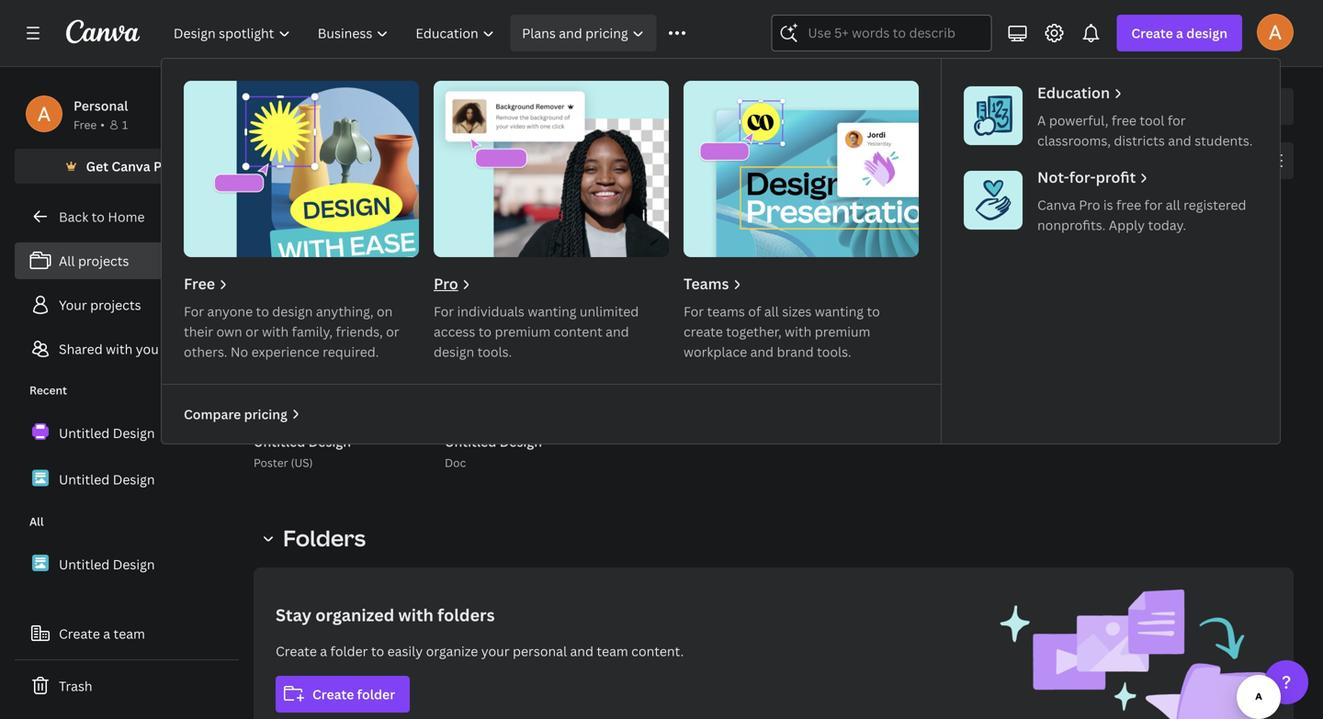 Task type: vqa. For each thing, say whether or not it's contained in the screenshot.
a in the dropdown button
yes



Task type: describe. For each thing, give the bounding box(es) containing it.
projects
[[254, 87, 376, 127]]

plans and pricing menu
[[162, 59, 1280, 444]]

1 horizontal spatial recent
[[254, 252, 331, 282]]

with inside list
[[106, 340, 133, 358]]

premium inside the "for individuals wanting unlimited access to premium content and design tools."
[[495, 323, 551, 340]]

apply
[[1109, 216, 1145, 234]]

untitled design for third the untitled design link from the bottom of the page
[[59, 424, 155, 442]]

compare pricing link
[[184, 404, 302, 425]]

not-
[[1038, 167, 1069, 187]]

for-
[[1069, 167, 1096, 187]]

education
[[1038, 83, 1110, 102]]

for for free
[[184, 303, 204, 320]]

create
[[684, 323, 723, 340]]

plans and pricing
[[522, 24, 628, 42]]

2 vertical spatial all
[[29, 514, 44, 529]]

powerful,
[[1049, 112, 1109, 129]]

add new button
[[1188, 88, 1294, 125]]

1 or from the left
[[246, 323, 259, 340]]

images button
[[498, 194, 557, 229]]

plans and pricing button
[[510, 15, 657, 51]]

pro inside button
[[153, 158, 175, 175]]

of
[[748, 303, 761, 320]]

create for create a design
[[1132, 24, 1173, 42]]

images
[[506, 203, 550, 220]]

list containing all projects
[[15, 243, 239, 368]]

create folder
[[312, 686, 395, 703]]

compare
[[184, 406, 241, 423]]

design inside the "for individuals wanting unlimited access to premium content and design tools."
[[434, 343, 474, 361]]

free inside canva pro is free for all registered nonprofits. apply today.
[[1117, 196, 1142, 214]]

for for teams
[[684, 303, 704, 320]]

all projects link
[[15, 243, 239, 279]]

stay organized with folders
[[276, 604, 495, 627]]

new
[[1254, 98, 1279, 115]]

all inside for teams of all sizes wanting to create together, with premium workplace and brand tools.
[[764, 303, 779, 320]]

get canva pro
[[86, 158, 175, 175]]

apple lee image
[[1257, 14, 1294, 50]]

together,
[[726, 323, 782, 340]]

experience
[[251, 343, 320, 361]]

a
[[1038, 112, 1046, 129]]

and inside for teams of all sizes wanting to create together, with premium workplace and brand tools.
[[750, 343, 774, 361]]

personal
[[513, 643, 567, 660]]

back
[[59, 208, 88, 226]]

to inside "link"
[[92, 208, 105, 226]]

add new
[[1225, 98, 1279, 115]]

organized
[[315, 604, 395, 627]]

folders button
[[314, 194, 376, 229]]

wanting inside the "for individuals wanting unlimited access to premium content and design tools."
[[528, 303, 577, 320]]

tools. inside for teams of all sizes wanting to create together, with premium workplace and brand tools.
[[817, 343, 852, 361]]

for for not-for-profit
[[1145, 196, 1163, 214]]

all for all button
[[261, 203, 278, 220]]

to inside for teams of all sizes wanting to create together, with premium workplace and brand tools.
[[867, 303, 880, 320]]

and right personal
[[570, 643, 594, 660]]

create for create folder
[[312, 686, 354, 703]]

a for design
[[1176, 24, 1184, 42]]

canva inside button
[[112, 158, 150, 175]]

workplace
[[684, 343, 747, 361]]

1 horizontal spatial team
[[597, 643, 628, 660]]

on
[[377, 303, 393, 320]]

untitled inside 'untitled design doc'
[[445, 433, 497, 451]]

today.
[[1148, 216, 1187, 234]]

your
[[59, 296, 87, 314]]

folder inside button
[[357, 686, 395, 703]]

tool
[[1140, 112, 1165, 129]]

sizes
[[782, 303, 812, 320]]

free •
[[74, 117, 105, 132]]

1 untitled design link from the top
[[15, 414, 239, 453]]

doc
[[445, 455, 466, 471]]

0 vertical spatial folder
[[330, 643, 368, 660]]

all for all projects
[[59, 252, 75, 270]]

untitled design for second the untitled design link from the bottom of the page
[[59, 471, 155, 488]]

anyone
[[207, 303, 253, 320]]

1 horizontal spatial pro
[[434, 274, 458, 294]]

friends,
[[336, 323, 383, 340]]

create folder button
[[276, 676, 410, 713]]

create for create a team
[[59, 625, 100, 643]]

folders
[[438, 604, 495, 627]]

folders inside folders button
[[322, 203, 369, 220]]

organize
[[426, 643, 478, 660]]

untitled design for third the untitled design link from the top
[[59, 556, 155, 573]]

students.
[[1195, 132, 1253, 149]]

your projects
[[59, 296, 141, 314]]

trash
[[59, 678, 92, 695]]

content.
[[632, 643, 684, 660]]

2 untitled design link from the top
[[15, 460, 239, 499]]

(us)
[[291, 455, 313, 471]]

untitled design doc
[[445, 433, 542, 471]]

back to home
[[59, 208, 145, 226]]

with up the easily
[[398, 604, 434, 627]]

profit
[[1096, 167, 1136, 187]]

to inside for anyone to design anything, on their own or with family, friends, or others. no experience required.
[[256, 303, 269, 320]]

with inside for anyone to design anything, on their own or with family, friends, or others. no experience required.
[[262, 323, 289, 340]]

canva pro is free for all registered nonprofits. apply today.
[[1038, 196, 1247, 234]]

get canva pro button
[[15, 149, 239, 184]]

your
[[481, 643, 510, 660]]

stay
[[276, 604, 312, 627]]

untitled design button for untitled design doc
[[445, 431, 542, 454]]

1
[[122, 117, 128, 132]]

plans
[[522, 24, 556, 42]]

registered
[[1184, 196, 1247, 214]]

districts
[[1114, 132, 1165, 149]]

all button
[[254, 194, 285, 229]]

shared
[[59, 340, 103, 358]]

individuals
[[457, 303, 525, 320]]



Task type: locate. For each thing, give the bounding box(es) containing it.
all inside button
[[261, 203, 278, 220]]

pricing
[[586, 24, 628, 42], [244, 406, 288, 423]]

pro
[[153, 158, 175, 175], [1079, 196, 1100, 214], [434, 274, 458, 294]]

0 horizontal spatial for
[[184, 303, 204, 320]]

0 horizontal spatial for
[[1145, 196, 1163, 214]]

no
[[231, 343, 248, 361]]

and inside plans and pricing popup button
[[559, 24, 582, 42]]

your projects link
[[15, 287, 239, 323]]

projects for all projects
[[78, 252, 129, 270]]

for up today.
[[1145, 196, 1163, 214]]

1 horizontal spatial premium
[[815, 323, 871, 340]]

designs button
[[405, 194, 469, 229]]

0 vertical spatial untitled design
[[59, 424, 155, 442]]

0 horizontal spatial a
[[103, 625, 110, 643]]

1 horizontal spatial canva
[[1038, 196, 1076, 214]]

free inside plans and pricing menu
[[184, 274, 215, 294]]

canva up nonprofits.
[[1038, 196, 1076, 214]]

2 premium from the left
[[815, 323, 871, 340]]

1 for from the left
[[184, 303, 204, 320]]

back to home link
[[15, 199, 239, 235]]

0 vertical spatial design
[[1187, 24, 1228, 42]]

0 vertical spatial recent
[[254, 252, 331, 282]]

0 horizontal spatial pricing
[[244, 406, 288, 423]]

1 horizontal spatial a
[[320, 643, 327, 660]]

2 vertical spatial pro
[[434, 274, 458, 294]]

pro up access
[[434, 274, 458, 294]]

•
[[100, 117, 105, 132]]

untitled inside untitled design poster (us)
[[254, 433, 305, 451]]

pricing right plans
[[586, 24, 628, 42]]

for for education
[[1168, 112, 1186, 129]]

0 horizontal spatial all
[[29, 514, 44, 529]]

1 wanting from the left
[[528, 303, 577, 320]]

1 horizontal spatial design
[[434, 343, 474, 361]]

for
[[1168, 112, 1186, 129], [1145, 196, 1163, 214]]

a
[[1176, 24, 1184, 42], [103, 625, 110, 643], [320, 643, 327, 660]]

free left the • at left top
[[74, 117, 97, 132]]

0 vertical spatial pro
[[153, 158, 175, 175]]

poster
[[254, 455, 288, 471]]

all inside canva pro is free for all registered nonprofits. apply today.
[[1166, 196, 1181, 214]]

0 horizontal spatial untitled design button
[[254, 431, 351, 454]]

recent
[[254, 252, 331, 282], [29, 383, 67, 398]]

videos
[[594, 203, 637, 220]]

1 vertical spatial canva
[[1038, 196, 1076, 214]]

3 untitled design link from the top
[[15, 545, 239, 584]]

with
[[262, 323, 289, 340], [785, 323, 812, 340], [106, 340, 133, 358], [398, 604, 434, 627]]

1 horizontal spatial all
[[59, 252, 75, 270]]

free
[[1112, 112, 1137, 129], [1117, 196, 1142, 214]]

0 vertical spatial projects
[[78, 252, 129, 270]]

for inside canva pro is free for all registered nonprofits. apply today.
[[1145, 196, 1163, 214]]

a inside dropdown button
[[1176, 24, 1184, 42]]

1 vertical spatial for
[[1145, 196, 1163, 214]]

1 vertical spatial all
[[764, 303, 779, 320]]

canva
[[112, 158, 150, 175], [1038, 196, 1076, 214]]

2 horizontal spatial pro
[[1079, 196, 1100, 214]]

2 vertical spatial untitled design
[[59, 556, 155, 573]]

create inside dropdown button
[[1132, 24, 1173, 42]]

for inside for anyone to design anything, on their own or with family, friends, or others. no experience required.
[[184, 303, 204, 320]]

folder down organized
[[330, 643, 368, 660]]

1 horizontal spatial pricing
[[586, 24, 628, 42]]

create up tool
[[1132, 24, 1173, 42]]

and right districts
[[1168, 132, 1192, 149]]

get
[[86, 158, 108, 175]]

a for team
[[103, 625, 110, 643]]

1 vertical spatial recent
[[29, 383, 67, 398]]

for inside for teams of all sizes wanting to create together, with premium workplace and brand tools.
[[684, 303, 704, 320]]

free
[[74, 117, 97, 132], [184, 274, 215, 294]]

with down sizes
[[785, 323, 812, 340]]

design
[[1187, 24, 1228, 42], [272, 303, 313, 320], [434, 343, 474, 361]]

1 horizontal spatial free
[[184, 274, 215, 294]]

others.
[[184, 343, 227, 361]]

design inside untitled design poster (us)
[[308, 433, 351, 451]]

create a design
[[1132, 24, 1228, 42]]

2 vertical spatial untitled design link
[[15, 545, 239, 584]]

2 wanting from the left
[[815, 303, 864, 320]]

0 horizontal spatial team
[[114, 625, 145, 643]]

0 horizontal spatial pro
[[153, 158, 175, 175]]

folders
[[322, 203, 369, 220], [283, 523, 366, 553]]

1 untitled design button from the left
[[254, 431, 351, 454]]

create down organized
[[312, 686, 354, 703]]

design left apple lee icon
[[1187, 24, 1228, 42]]

1 vertical spatial design
[[272, 303, 313, 320]]

design inside for anyone to design anything, on their own or with family, friends, or others. no experience required.
[[272, 303, 313, 320]]

0 horizontal spatial free
[[74, 117, 97, 132]]

pro up back to home "link" at top left
[[153, 158, 175, 175]]

recent down all button
[[254, 252, 331, 282]]

1 untitled design from the top
[[59, 424, 155, 442]]

tools. right brand
[[817, 343, 852, 361]]

canva inside canva pro is free for all registered nonprofits. apply today.
[[1038, 196, 1076, 214]]

classrooms,
[[1038, 132, 1111, 149]]

2 list from the top
[[15, 414, 239, 499]]

projects for your projects
[[90, 296, 141, 314]]

folders inside folders dropdown button
[[283, 523, 366, 553]]

wanting inside for teams of all sizes wanting to create together, with premium workplace and brand tools.
[[815, 303, 864, 320]]

for
[[184, 303, 204, 320], [434, 303, 454, 320], [684, 303, 704, 320]]

premium inside for teams of all sizes wanting to create together, with premium workplace and brand tools.
[[815, 323, 871, 340]]

free up apply at the top right
[[1117, 196, 1142, 214]]

1 vertical spatial untitled design
[[59, 471, 155, 488]]

home
[[108, 208, 145, 226]]

with inside for teams of all sizes wanting to create together, with premium workplace and brand tools.
[[785, 323, 812, 340]]

to inside the "for individuals wanting unlimited access to premium content and design tools."
[[479, 323, 492, 340]]

pro left 'is'
[[1079, 196, 1100, 214]]

is
[[1104, 196, 1113, 214]]

create for create a folder to easily organize your personal and team content.
[[276, 643, 317, 660]]

easily
[[387, 643, 423, 660]]

team inside button
[[114, 625, 145, 643]]

access
[[434, 323, 475, 340]]

0 horizontal spatial or
[[246, 323, 259, 340]]

to right back at the top of the page
[[92, 208, 105, 226]]

free for free •
[[74, 117, 97, 132]]

0 vertical spatial free
[[1112, 112, 1137, 129]]

free inside a powerful, free tool for classrooms, districts and students.
[[1112, 112, 1137, 129]]

untitled design button up (us)
[[254, 431, 351, 454]]

0 horizontal spatial all
[[764, 303, 779, 320]]

0 horizontal spatial wanting
[[528, 303, 577, 320]]

folder
[[330, 643, 368, 660], [357, 686, 395, 703]]

0 vertical spatial all
[[1166, 196, 1181, 214]]

pricing up poster
[[244, 406, 288, 423]]

to down individuals
[[479, 323, 492, 340]]

1 vertical spatial pro
[[1079, 196, 1100, 214]]

untitled design link
[[15, 414, 239, 453], [15, 460, 239, 499], [15, 545, 239, 584]]

folders button
[[254, 520, 377, 557]]

for inside a powerful, free tool for classrooms, districts and students.
[[1168, 112, 1186, 129]]

2 horizontal spatial design
[[1187, 24, 1228, 42]]

1 premium from the left
[[495, 323, 551, 340]]

1 list from the top
[[15, 243, 239, 368]]

and right plans
[[559, 24, 582, 42]]

and inside a powerful, free tool for classrooms, districts and students.
[[1168, 132, 1192, 149]]

0 vertical spatial untitled design link
[[15, 414, 239, 453]]

premium down individuals
[[495, 323, 551, 340]]

1 horizontal spatial wanting
[[815, 303, 864, 320]]

for up access
[[434, 303, 454, 320]]

or right own
[[246, 323, 259, 340]]

create
[[1132, 24, 1173, 42], [59, 625, 100, 643], [276, 643, 317, 660], [312, 686, 354, 703]]

free for free
[[184, 274, 215, 294]]

1 vertical spatial free
[[184, 274, 215, 294]]

create a design button
[[1117, 15, 1242, 51]]

top level navigation element
[[162, 15, 1280, 444], [162, 15, 1280, 444]]

compare pricing
[[184, 406, 288, 423]]

canva right get in the left of the page
[[112, 158, 150, 175]]

0 vertical spatial free
[[74, 117, 97, 132]]

wanting up content
[[528, 303, 577, 320]]

create down stay
[[276, 643, 317, 660]]

create a team button
[[15, 616, 239, 652]]

2 horizontal spatial for
[[684, 303, 704, 320]]

all
[[1166, 196, 1181, 214], [764, 303, 779, 320]]

a for folder
[[320, 643, 327, 660]]

team up trash link
[[114, 625, 145, 643]]

untitled design
[[59, 424, 155, 442], [59, 471, 155, 488], [59, 556, 155, 573]]

anything,
[[316, 303, 374, 320]]

free up districts
[[1112, 112, 1137, 129]]

1 horizontal spatial or
[[386, 323, 399, 340]]

brand
[[777, 343, 814, 361]]

0 vertical spatial canva
[[112, 158, 150, 175]]

add
[[1225, 98, 1250, 115]]

2 horizontal spatial a
[[1176, 24, 1184, 42]]

tools. inside the "for individuals wanting unlimited access to premium content and design tools."
[[477, 343, 512, 361]]

pro inside canva pro is free for all registered nonprofits. apply today.
[[1079, 196, 1100, 214]]

to right sizes
[[867, 303, 880, 320]]

and down together,
[[750, 343, 774, 361]]

0 horizontal spatial design
[[272, 303, 313, 320]]

2 untitled design button from the left
[[445, 431, 542, 454]]

and down unlimited
[[606, 323, 629, 340]]

or down on
[[386, 323, 399, 340]]

for up their
[[184, 303, 204, 320]]

for teams of all sizes wanting to create together, with premium workplace and brand tools.
[[684, 303, 880, 361]]

and
[[559, 24, 582, 42], [1168, 132, 1192, 149], [606, 323, 629, 340], [750, 343, 774, 361], [570, 643, 594, 660]]

design down access
[[434, 343, 474, 361]]

0 vertical spatial all
[[261, 203, 278, 220]]

2 or from the left
[[386, 323, 399, 340]]

None search field
[[771, 15, 992, 51]]

Search search field
[[808, 16, 955, 51]]

1 vertical spatial free
[[1117, 196, 1142, 214]]

and inside the "for individuals wanting unlimited access to premium content and design tools."
[[606, 323, 629, 340]]

1 vertical spatial folders
[[283, 523, 366, 553]]

1 vertical spatial pricing
[[244, 406, 288, 423]]

with left you
[[106, 340, 133, 358]]

1 vertical spatial all
[[59, 252, 75, 270]]

own
[[216, 323, 242, 340]]

1 tools. from the left
[[477, 343, 512, 361]]

required.
[[323, 343, 379, 361]]

1 vertical spatial untitled design link
[[15, 460, 239, 499]]

teams
[[707, 303, 745, 320]]

unlimited
[[580, 303, 639, 320]]

tools. down individuals
[[477, 343, 512, 361]]

trash link
[[15, 668, 239, 705]]

folders right all button
[[322, 203, 369, 220]]

for anyone to design anything, on their own or with family, friends, or others. no experience required.
[[184, 303, 399, 361]]

for inside the "for individuals wanting unlimited access to premium content and design tools."
[[434, 303, 454, 320]]

recent down shared
[[29, 383, 67, 398]]

1 horizontal spatial all
[[1166, 196, 1181, 214]]

create a team
[[59, 625, 145, 643]]

1 horizontal spatial untitled design button
[[445, 431, 542, 454]]

free up anyone
[[184, 274, 215, 294]]

untitled design button up doc at bottom
[[445, 431, 542, 454]]

1 horizontal spatial for
[[434, 303, 454, 320]]

1 horizontal spatial for
[[1168, 112, 1186, 129]]

for right tool
[[1168, 112, 1186, 129]]

1 vertical spatial list
[[15, 414, 239, 499]]

2 for from the left
[[434, 303, 454, 320]]

family,
[[292, 323, 333, 340]]

for up create
[[684, 303, 704, 320]]

tools.
[[477, 343, 512, 361], [817, 343, 852, 361]]

0 horizontal spatial canva
[[112, 158, 150, 175]]

2 tools. from the left
[[817, 343, 852, 361]]

1 vertical spatial projects
[[90, 296, 141, 314]]

folders down (us)
[[283, 523, 366, 553]]

2 vertical spatial design
[[434, 343, 474, 361]]

all up today.
[[1166, 196, 1181, 214]]

create up the "trash"
[[59, 625, 100, 643]]

2 untitled design from the top
[[59, 471, 155, 488]]

0 horizontal spatial premium
[[495, 323, 551, 340]]

list
[[15, 243, 239, 368], [15, 414, 239, 499]]

shared with you
[[59, 340, 159, 358]]

design up family,
[[272, 303, 313, 320]]

nonprofits.
[[1038, 216, 1106, 234]]

or
[[246, 323, 259, 340], [386, 323, 399, 340]]

for individuals wanting unlimited access to premium content and design tools.
[[434, 303, 639, 361]]

0 vertical spatial folders
[[322, 203, 369, 220]]

content
[[554, 323, 603, 340]]

untitled
[[59, 424, 110, 442], [254, 433, 305, 451], [445, 433, 497, 451], [59, 471, 110, 488], [59, 556, 110, 573]]

list containing untitled design
[[15, 414, 239, 499]]

for for pro
[[434, 303, 454, 320]]

0 horizontal spatial tools.
[[477, 343, 512, 361]]

1 horizontal spatial tools.
[[817, 343, 852, 361]]

folder down the easily
[[357, 686, 395, 703]]

a inside button
[[103, 625, 110, 643]]

their
[[184, 323, 213, 340]]

design inside dropdown button
[[1187, 24, 1228, 42]]

pricing inside menu
[[244, 406, 288, 423]]

team left content.
[[597, 643, 628, 660]]

3 untitled design from the top
[[59, 556, 155, 573]]

untitled design button for untitled design poster (us)
[[254, 431, 351, 454]]

0 vertical spatial list
[[15, 243, 239, 368]]

0 vertical spatial pricing
[[586, 24, 628, 42]]

to right anyone
[[256, 303, 269, 320]]

shared with you link
[[15, 331, 239, 368]]

pricing inside popup button
[[586, 24, 628, 42]]

projects right the your at the left top
[[90, 296, 141, 314]]

with up experience at the left of the page
[[262, 323, 289, 340]]

2 horizontal spatial all
[[261, 203, 278, 220]]

untitled design button
[[254, 431, 351, 454], [445, 431, 542, 454]]

projects down back to home
[[78, 252, 129, 270]]

wanting right sizes
[[815, 303, 864, 320]]

teams
[[684, 274, 729, 294]]

premium right together,
[[815, 323, 871, 340]]

3 for from the left
[[684, 303, 704, 320]]

projects
[[78, 252, 129, 270], [90, 296, 141, 314]]

videos button
[[587, 194, 644, 229]]

all right of
[[764, 303, 779, 320]]

0 vertical spatial for
[[1168, 112, 1186, 129]]

not-for-profit
[[1038, 167, 1136, 187]]

all projects
[[59, 252, 129, 270]]

1 vertical spatial folder
[[357, 686, 395, 703]]

a powerful, free tool for classrooms, districts and students.
[[1038, 112, 1253, 149]]

design inside 'untitled design doc'
[[500, 433, 542, 451]]

0 horizontal spatial recent
[[29, 383, 67, 398]]

designs
[[413, 203, 462, 220]]

you
[[136, 340, 159, 358]]

to left the easily
[[371, 643, 384, 660]]

premium
[[495, 323, 551, 340], [815, 323, 871, 340]]

personal
[[74, 97, 128, 114]]



